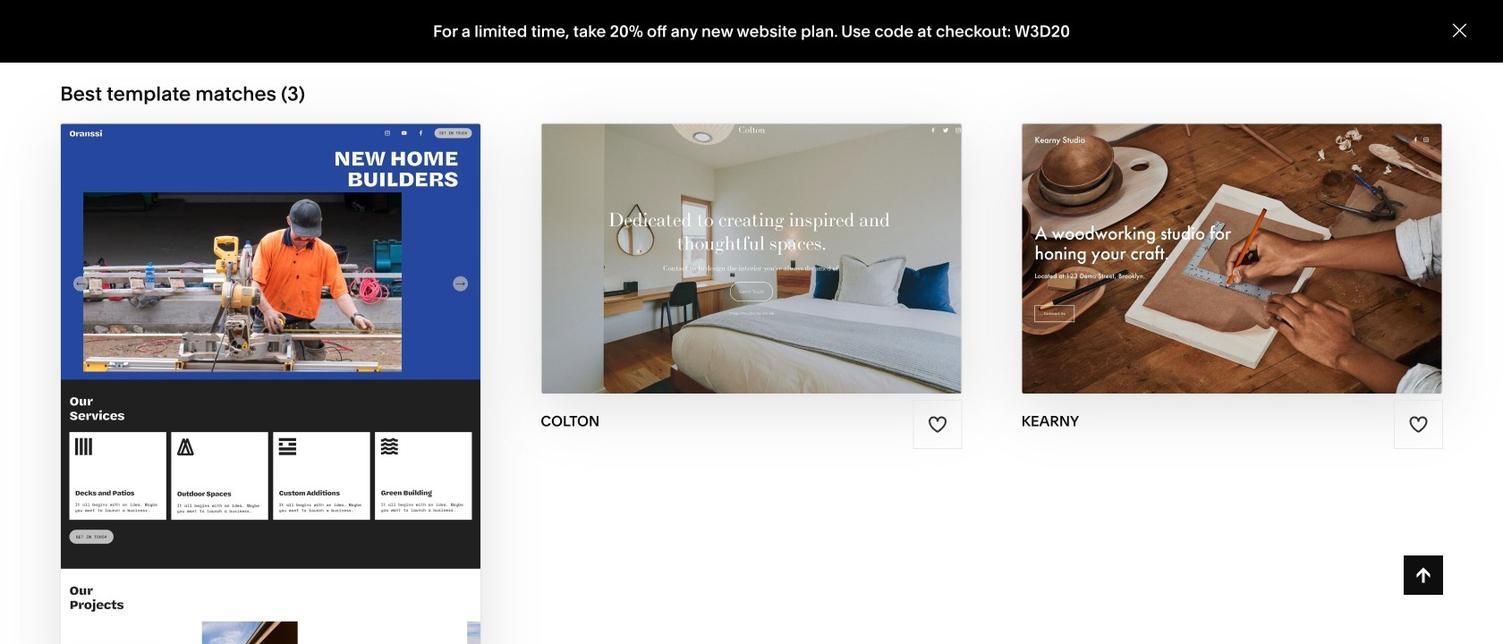 Task type: describe. For each thing, give the bounding box(es) containing it.
oranssi image
[[61, 124, 481, 644]]

add kearny to your favorites list image
[[1409, 415, 1429, 434]]

kearny image
[[1023, 124, 1443, 394]]

back to top image
[[1414, 566, 1434, 585]]



Task type: locate. For each thing, give the bounding box(es) containing it.
colton image
[[542, 124, 962, 394]]



Task type: vqa. For each thing, say whether or not it's contained in the screenshot.
the Colton image
yes



